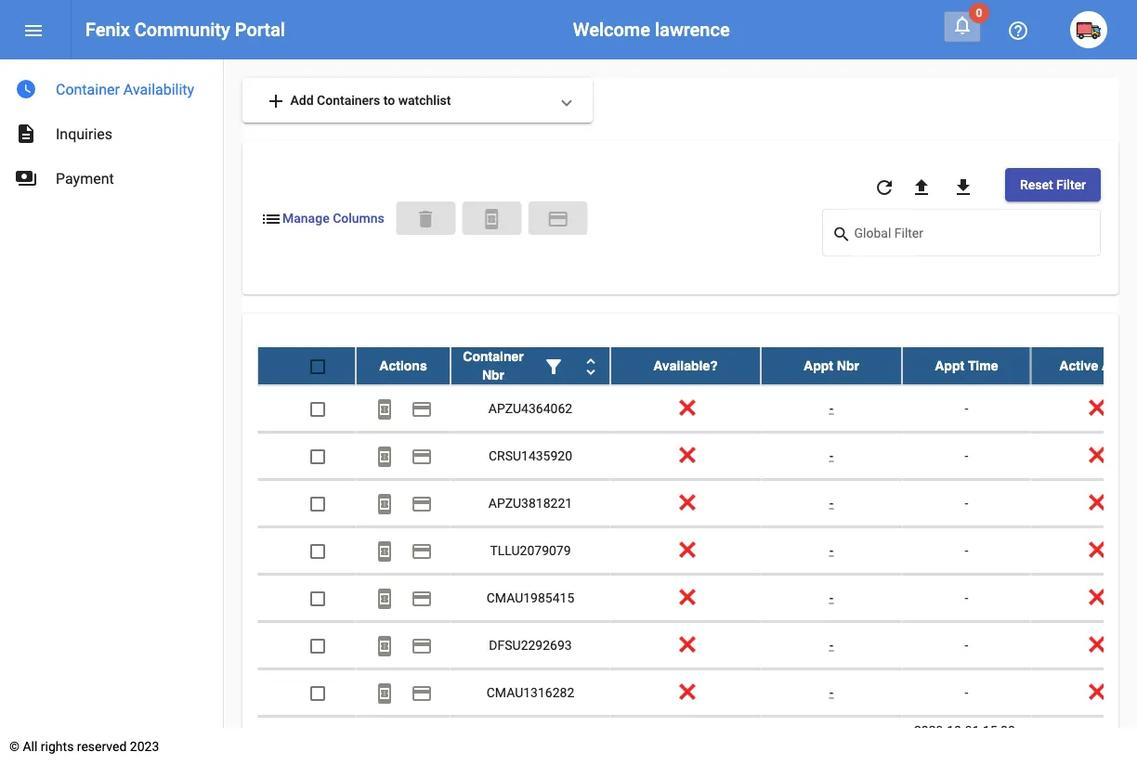 Task type: locate. For each thing, give the bounding box(es) containing it.
1 row from the top
[[257, 347, 1137, 385]]

list manage columns
[[260, 208, 384, 230]]

book_online for apzu3818221
[[373, 493, 396, 515]]

reset filter
[[1020, 177, 1086, 192]]

0 vertical spatial container
[[56, 80, 120, 98]]

fenix community portal
[[85, 19, 285, 40]]

1 cell from the left
[[257, 717, 356, 763]]

- link for cmau1316282
[[829, 685, 834, 700]]

no color image inside notifications_none popup button
[[951, 14, 974, 36]]

to
[[383, 92, 395, 108]]

6 cell from the left
[[1031, 717, 1137, 763]]

appt inside column header
[[804, 358, 833, 373]]

1 horizontal spatial container
[[463, 349, 524, 364]]

payment for apzu3818221
[[411, 493, 433, 515]]

1 appt from the left
[[804, 358, 833, 373]]

filter
[[1056, 177, 1086, 192]]

5 row from the top
[[257, 527, 1137, 575]]

actions column header
[[356, 347, 451, 384]]

payment
[[547, 208, 569, 230], [411, 398, 433, 420], [411, 445, 433, 468], [411, 493, 433, 515], [411, 540, 433, 562], [411, 587, 433, 610], [411, 635, 433, 657], [411, 682, 433, 705]]

book_online
[[481, 208, 503, 230], [373, 398, 396, 420], [373, 445, 396, 468], [373, 493, 396, 515], [373, 540, 396, 562], [373, 587, 396, 610], [373, 635, 396, 657], [373, 682, 396, 705]]

1 horizontal spatial appt
[[935, 358, 964, 373]]

no color image inside "file_download" button
[[952, 176, 974, 199]]

no color image containing unfold_more
[[580, 355, 602, 378]]

appt for appt nbr
[[804, 358, 833, 373]]

2 horizontal spatial appt
[[1102, 358, 1131, 373]]

appt nbr
[[804, 358, 859, 373]]

1 horizontal spatial nbr
[[837, 358, 859, 373]]

portal
[[235, 19, 285, 40]]

31
[[965, 723, 980, 738]]

grid
[[257, 347, 1137, 765]]

-
[[829, 400, 834, 416], [965, 400, 968, 416], [829, 448, 834, 463], [965, 448, 968, 463], [829, 495, 834, 511], [965, 495, 968, 511], [829, 543, 834, 558], [965, 543, 968, 558], [829, 590, 834, 605], [965, 590, 968, 605], [829, 637, 834, 653], [965, 637, 968, 653], [829, 685, 834, 700], [965, 685, 968, 700]]

cell
[[257, 717, 356, 763], [356, 717, 451, 763], [451, 717, 610, 763], [610, 717, 761, 763], [761, 717, 902, 763], [1031, 717, 1137, 763]]

columns
[[333, 211, 384, 226]]

no color image
[[1007, 19, 1029, 42], [265, 90, 287, 112], [15, 123, 37, 145], [15, 167, 37, 190], [873, 176, 895, 199], [910, 176, 933, 199], [952, 176, 974, 199], [260, 208, 282, 230], [481, 208, 503, 230], [547, 208, 569, 230], [832, 223, 854, 246], [543, 355, 565, 378], [580, 355, 602, 378], [411, 445, 433, 468], [373, 493, 396, 515], [373, 587, 396, 610], [411, 587, 433, 610], [373, 635, 396, 657], [411, 635, 433, 657], [411, 682, 433, 705]]

nbr
[[837, 358, 859, 373], [482, 367, 504, 382]]

10-
[[947, 723, 965, 738]]

container inside grid
[[463, 349, 524, 364]]

manage
[[282, 211, 329, 226]]

no color image inside "help_outline" popup button
[[1007, 19, 1029, 42]]

tllu2079079
[[490, 543, 571, 558]]

1 vertical spatial container
[[463, 349, 524, 364]]

active appt column header
[[1031, 347, 1137, 384]]

grid containing filter_alt
[[257, 347, 1137, 765]]

no color image containing refresh
[[873, 176, 895, 199]]

no color image containing menu
[[22, 19, 45, 42]]

payment button for tllu2079079
[[403, 532, 440, 569]]

appt
[[804, 358, 833, 373], [935, 358, 964, 373], [1102, 358, 1131, 373]]

unfold_more
[[580, 355, 602, 378]]

all
[[23, 739, 38, 754]]

available?
[[653, 358, 718, 373]]

0 horizontal spatial container
[[56, 80, 120, 98]]

6 - link from the top
[[829, 637, 834, 653]]

3 row from the top
[[257, 433, 1137, 480]]

4 - link from the top
[[829, 543, 834, 558]]

navigation
[[0, 59, 223, 201]]

book_online button for dfsu2292693
[[366, 627, 403, 664]]

payment for dfsu2292693
[[411, 635, 433, 657]]

- link for dfsu2292693
[[829, 637, 834, 653]]

cmau1316282
[[487, 685, 574, 700]]

5 cell from the left
[[761, 717, 902, 763]]

no color image containing help_outline
[[1007, 19, 1029, 42]]

add add containers to watchlist
[[265, 90, 451, 112]]

unfold_more button
[[572, 347, 609, 384]]

15:29
[[950, 741, 983, 757]]

book_online button for tllu2079079
[[366, 532, 403, 569]]

container left filter_alt popup button
[[463, 349, 524, 364]]

2 appt from the left
[[935, 358, 964, 373]]

watch_later
[[15, 78, 37, 100]]

payment button for cmau1985415
[[403, 579, 440, 616]]

notifications_none
[[951, 14, 974, 36]]

2 - link from the top
[[829, 448, 834, 463]]

row
[[257, 347, 1137, 385], [257, 385, 1137, 433], [257, 433, 1137, 480], [257, 480, 1137, 527], [257, 527, 1137, 575], [257, 575, 1137, 622], [257, 622, 1137, 669], [257, 669, 1137, 717]]

payment button
[[528, 201, 587, 235], [403, 390, 440, 427], [403, 437, 440, 474], [403, 485, 440, 522], [403, 532, 440, 569], [403, 579, 440, 616], [403, 627, 440, 664], [403, 674, 440, 711]]

7 - link from the top
[[829, 685, 834, 700]]

2 cell from the left
[[356, 717, 451, 763]]

no color image inside unfold_more button
[[580, 355, 602, 378]]

no color image containing watch_later
[[15, 78, 37, 100]]

nbr inside column header
[[837, 358, 859, 373]]

container for availability
[[56, 80, 120, 98]]

active appt
[[1059, 358, 1131, 373]]

refresh
[[873, 176, 895, 199]]

no color image inside filter_alt popup button
[[543, 355, 565, 378]]

2023-10-31 15:00- 15:29
[[914, 723, 1019, 757]]

5 - link from the top
[[829, 590, 834, 605]]

book_online button
[[462, 201, 522, 235], [366, 390, 403, 427], [366, 437, 403, 474], [366, 485, 403, 522], [366, 532, 403, 569], [366, 579, 403, 616], [366, 627, 403, 664], [366, 674, 403, 711]]

inquiries
[[56, 125, 112, 143]]

appt for appt time
[[935, 358, 964, 373]]

apzu4364062
[[489, 400, 572, 416]]

0 horizontal spatial nbr
[[482, 367, 504, 382]]

- link
[[829, 400, 834, 416], [829, 448, 834, 463], [829, 495, 834, 511], [829, 543, 834, 558], [829, 590, 834, 605], [829, 637, 834, 653], [829, 685, 834, 700]]

row containing filter_alt
[[257, 347, 1137, 385]]

available? column header
[[610, 347, 761, 384]]

- link for apzu4364062
[[829, 400, 834, 416]]

rights
[[41, 739, 74, 754]]

active
[[1059, 358, 1098, 373]]

no color image containing notifications_none
[[951, 14, 974, 36]]

column header containing filter_alt
[[451, 347, 610, 384]]

no color image containing file_upload
[[910, 176, 933, 199]]

availability
[[123, 80, 194, 98]]

column header
[[451, 347, 610, 384]]

container up "inquiries" on the left of page
[[56, 80, 120, 98]]

containers
[[317, 92, 380, 108]]

Global Watchlist Filter field
[[854, 229, 1091, 244]]

- link for cmau1985415
[[829, 590, 834, 605]]

- link for apzu3818221
[[829, 495, 834, 511]]

0 horizontal spatial appt
[[804, 358, 833, 373]]

welcome lawrence
[[573, 19, 730, 40]]

container nbr
[[463, 349, 524, 382]]

no color image containing filter_alt
[[543, 355, 565, 378]]

no color image
[[951, 14, 974, 36], [22, 19, 45, 42], [15, 78, 37, 100], [373, 398, 396, 420], [411, 398, 433, 420], [373, 445, 396, 468], [411, 493, 433, 515], [373, 540, 396, 562], [411, 540, 433, 562], [373, 682, 396, 705]]

no color image containing file_download
[[952, 176, 974, 199]]

container
[[56, 80, 120, 98], [463, 349, 524, 364]]

menu button
[[15, 11, 52, 48]]

no color image containing description
[[15, 123, 37, 145]]

book_online for cmau1985415
[[373, 587, 396, 610]]

nbr inside container nbr
[[482, 367, 504, 382]]

book_online for apzu4364062
[[373, 398, 396, 420]]

1 - link from the top
[[829, 400, 834, 416]]

search
[[832, 224, 851, 244]]

book_online button for apzu3818221
[[366, 485, 403, 522]]

book_online button for crsu1435920
[[366, 437, 403, 474]]

❌
[[679, 400, 692, 416], [1089, 400, 1102, 416], [679, 448, 692, 463], [1089, 448, 1102, 463], [679, 495, 692, 511], [1089, 495, 1102, 511], [679, 543, 692, 558], [1089, 543, 1102, 558], [679, 590, 692, 605], [1089, 590, 1102, 605], [679, 637, 692, 653], [1089, 637, 1102, 653], [679, 685, 692, 700], [1089, 685, 1102, 700]]

3 - link from the top
[[829, 495, 834, 511]]



Task type: vqa. For each thing, say whether or not it's contained in the screenshot.
Portal
yes



Task type: describe. For each thing, give the bounding box(es) containing it.
- link for tllu2079079
[[829, 543, 834, 558]]

help_outline button
[[1000, 11, 1037, 48]]

watchlist
[[398, 92, 451, 108]]

dfsu2292693
[[489, 637, 572, 653]]

© all rights reserved 2023
[[9, 739, 159, 754]]

reset filter button
[[1005, 168, 1101, 202]]

container availability
[[56, 80, 194, 98]]

book_online button for apzu4364062
[[366, 390, 403, 427]]

payments
[[15, 167, 37, 190]]

cmau1985415
[[487, 590, 574, 605]]

book_online button for cmau1316282
[[366, 674, 403, 711]]

2 row from the top
[[257, 385, 1137, 433]]

navigation containing watch_later
[[0, 59, 223, 201]]

nbr for container nbr
[[482, 367, 504, 382]]

book_online for dfsu2292693
[[373, 635, 396, 657]]

payment button for apzu4364062
[[403, 390, 440, 427]]

delete image
[[415, 208, 437, 230]]

description
[[15, 123, 37, 145]]

menu
[[22, 19, 45, 42]]

payment button for cmau1316282
[[403, 674, 440, 711]]

container for nbr
[[463, 349, 524, 364]]

refresh button
[[866, 168, 903, 205]]

file_upload
[[910, 176, 933, 199]]

filter_alt
[[543, 355, 565, 378]]

nbr for appt nbr
[[837, 358, 859, 373]]

book_online for crsu1435920
[[373, 445, 396, 468]]

fenix
[[85, 19, 130, 40]]

book_online for tllu2079079
[[373, 540, 396, 562]]

2023
[[130, 739, 159, 754]]

6 row from the top
[[257, 575, 1137, 622]]

appt time column header
[[902, 347, 1031, 384]]

file_upload button
[[903, 168, 940, 205]]

welcome
[[573, 19, 650, 40]]

payment
[[56, 170, 114, 187]]

2023-
[[914, 723, 947, 738]]

3 cell from the left
[[451, 717, 610, 763]]

lawrence
[[655, 19, 730, 40]]

actions
[[379, 358, 427, 373]]

no color image containing list
[[260, 208, 282, 230]]

payment button for apzu3818221
[[403, 485, 440, 522]]

2023-10-31 15:00- 15:29 row
[[257, 717, 1137, 764]]

7 row from the top
[[257, 622, 1137, 669]]

add
[[290, 92, 314, 108]]

reset
[[1020, 177, 1053, 192]]

no color image containing search
[[832, 223, 854, 246]]

add
[[265, 90, 287, 112]]

list
[[260, 208, 282, 230]]

file_download button
[[945, 168, 982, 205]]

crsu1435920
[[489, 448, 572, 463]]

- link for crsu1435920
[[829, 448, 834, 463]]

no color image containing add
[[265, 90, 287, 112]]

no color image inside refresh button
[[873, 176, 895, 199]]

8 row from the top
[[257, 669, 1137, 717]]

payment for apzu4364062
[[411, 398, 433, 420]]

appt time
[[935, 358, 998, 373]]

payment for tllu2079079
[[411, 540, 433, 562]]

3 appt from the left
[[1102, 358, 1131, 373]]

book_online button for cmau1985415
[[366, 579, 403, 616]]

payment for crsu1435920
[[411, 445, 433, 468]]

payment for cmau1985415
[[411, 587, 433, 610]]

4 cell from the left
[[610, 717, 761, 763]]

file_download
[[952, 176, 974, 199]]

book_online for cmau1316282
[[373, 682, 396, 705]]

notifications_none button
[[944, 11, 981, 42]]

filter_alt button
[[535, 347, 572, 384]]

community
[[134, 19, 230, 40]]

no color image inside file_upload button
[[910, 176, 933, 199]]

©
[[9, 739, 20, 754]]

4 row from the top
[[257, 480, 1137, 527]]

delete button
[[396, 201, 456, 235]]

reserved
[[77, 739, 127, 754]]

no color image containing payments
[[15, 167, 37, 190]]

payment button for crsu1435920
[[403, 437, 440, 474]]

apzu3818221
[[489, 495, 572, 511]]

payment for cmau1316282
[[411, 682, 433, 705]]

payment button for dfsu2292693
[[403, 627, 440, 664]]

help_outline
[[1007, 19, 1029, 42]]

no color image inside 'menu' button
[[22, 19, 45, 42]]

15:00-
[[983, 723, 1019, 738]]

delete
[[415, 208, 437, 230]]

appt nbr column header
[[761, 347, 902, 384]]

time
[[968, 358, 998, 373]]



